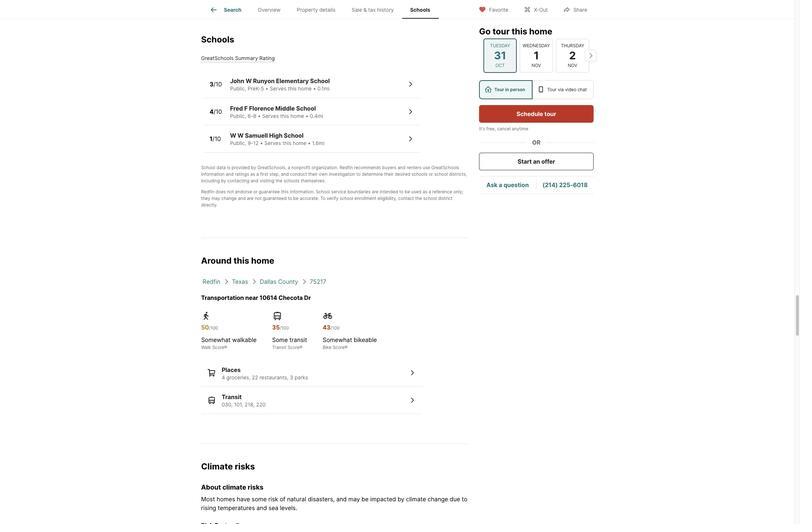 Task type: vqa. For each thing, say whether or not it's contained in the screenshot.


Task type: locate. For each thing, give the bounding box(es) containing it.
x-out button
[[518, 2, 554, 17]]

nov for 1
[[532, 63, 541, 68]]

serves for middle
[[262, 113, 279, 119]]

transit inside transit 030, 101, 218, 220
[[222, 393, 242, 401]]

1 vertical spatial schools
[[284, 178, 300, 183]]

be inside 'school service boundaries are intended to be used as a reference only; they may change and are not'
[[405, 189, 410, 194]]

school service boundaries are intended to be used as a reference only; they may change and are not
[[201, 189, 464, 201]]

0 vertical spatial /10
[[214, 81, 222, 88]]

dr
[[304, 294, 311, 301]]

school up information
[[201, 165, 215, 170]]

school up 0.1mi
[[310, 77, 330, 85]]

score inside "some transit transit score ®"
[[288, 345, 300, 350]]

3 left parks
[[290, 374, 293, 380]]

9-
[[248, 140, 253, 146]]

® right bike
[[345, 345, 348, 350]]

score for bikeable
[[333, 345, 345, 350]]

1 horizontal spatial transit
[[272, 345, 287, 350]]

0 vertical spatial schools
[[410, 7, 431, 13]]

public, inside "john w runyon elementary school public, prek-5 • serves this home • 0.1mi"
[[230, 85, 246, 92]]

tour inside button
[[545, 110, 556, 118]]

details
[[320, 7, 336, 13]]

2 horizontal spatial be
[[405, 189, 410, 194]]

this inside the fred f florence middle school public, 6-8 • serves this home • 0.4mi
[[280, 113, 289, 119]]

/10
[[214, 81, 222, 88], [214, 108, 222, 115], [213, 135, 221, 143]]

1 vertical spatial the
[[416, 196, 422, 201]]

1 vertical spatial /10
[[214, 108, 222, 115]]

greatschools up 'districts,'
[[432, 165, 460, 170]]

somewhat up the walk
[[201, 336, 231, 343]]

0 horizontal spatial their
[[308, 171, 318, 177]]

some transit transit score ®
[[272, 336, 307, 350]]

to up the contact
[[400, 189, 404, 194]]

dallas county
[[260, 278, 298, 285]]

nov inside thursday 2 nov
[[568, 63, 578, 68]]

1 /10
[[210, 135, 221, 143]]

to down recommends
[[357, 171, 361, 177]]

and down ,
[[281, 171, 289, 177]]

1 vertical spatial schools
[[201, 34, 234, 45]]

home up dallas
[[251, 256, 275, 266]]

climate
[[223, 484, 246, 491], [406, 496, 426, 503]]

/100 inside the 50 /100
[[209, 325, 218, 331]]

list box containing tour in person
[[479, 80, 594, 99]]

may inside the most homes have some risk of natural disasters, and may be impacted by climate change due to rising temperatures and sea levels.
[[349, 496, 360, 503]]

school for fred f florence middle school
[[296, 105, 316, 112]]

1 horizontal spatial by
[[251, 165, 256, 170]]

transportation
[[201, 294, 244, 301]]

risks
[[235, 461, 255, 472], [248, 484, 264, 491]]

to right due at the right of page
[[462, 496, 468, 503]]

tour for go
[[493, 26, 510, 37]]

greatschools summary rating link
[[201, 55, 275, 61]]

public, for w
[[230, 140, 246, 146]]

their up themselves.
[[308, 171, 318, 177]]

50
[[201, 324, 209, 331]]

1 vertical spatial may
[[349, 496, 360, 503]]

® for transit
[[300, 345, 303, 350]]

1 somewhat from the left
[[201, 336, 231, 343]]

school
[[435, 171, 448, 177], [340, 196, 354, 201], [424, 196, 437, 201]]

0 horizontal spatial are
[[247, 196, 254, 201]]

1 tour from the left
[[495, 87, 504, 92]]

2 score from the left
[[288, 345, 300, 350]]

0 horizontal spatial or
[[253, 189, 258, 194]]

tour via video chat option
[[533, 80, 594, 99]]

0 horizontal spatial /100
[[209, 325, 218, 331]]

list box
[[479, 80, 594, 99]]

guaranteed
[[263, 196, 287, 201]]

2 tour from the left
[[548, 87, 557, 92]]

0 vertical spatial may
[[212, 196, 220, 201]]

® inside "some transit transit score ®"
[[300, 345, 303, 350]]

/10 down 4 /10
[[213, 135, 221, 143]]

2 vertical spatial public,
[[230, 140, 246, 146]]

1 vertical spatial by
[[221, 178, 226, 183]]

score for walkable
[[212, 345, 224, 350]]

1 horizontal spatial somewhat
[[323, 336, 352, 343]]

/100 for 43
[[331, 325, 340, 331]]

2 horizontal spatial ®
[[345, 345, 348, 350]]

nov down the wednesday
[[532, 63, 541, 68]]

out
[[540, 6, 548, 13]]

0 horizontal spatial change
[[222, 196, 237, 201]]

school inside the fred f florence middle school public, 6-8 • serves this home • 0.4mi
[[296, 105, 316, 112]]

home inside w w samuell high school public, 9-12 • serves this home • 1.6mi
[[293, 140, 307, 146]]

0 vertical spatial tour
[[493, 26, 510, 37]]

1 horizontal spatial score
[[288, 345, 300, 350]]

serves right 5
[[270, 85, 287, 92]]

ratings
[[235, 171, 249, 177]]

2 ® from the left
[[300, 345, 303, 350]]

1 horizontal spatial 3
[[290, 374, 293, 380]]

school inside w w samuell high school public, 9-12 • serves this home • 1.6mi
[[284, 132, 304, 139]]

2 /100 from the left
[[280, 325, 289, 331]]

218,
[[245, 401, 255, 408]]

a left reference
[[429, 189, 431, 194]]

3 /100 from the left
[[331, 325, 340, 331]]

/100 inside the 43 /100
[[331, 325, 340, 331]]

nov inside the wednesday 1 nov
[[532, 63, 541, 68]]

0 vertical spatial serves
[[270, 85, 287, 92]]

1 nov from the left
[[532, 63, 541, 68]]

tour left the in
[[495, 87, 504, 92]]

parks
[[295, 374, 308, 380]]

4 left fred
[[210, 108, 214, 115]]

tour for tour via video chat
[[548, 87, 557, 92]]

public, inside w w samuell high school public, 9-12 • serves this home • 1.6mi
[[230, 140, 246, 146]]

w w samuell high school public, 9-12 • serves this home • 1.6mi
[[230, 132, 325, 146]]

groceries,
[[227, 374, 251, 380]]

texas link
[[232, 278, 248, 285]]

/100 for 35
[[280, 325, 289, 331]]

1 vertical spatial redfin
[[201, 189, 215, 194]]

w
[[246, 77, 252, 85], [230, 132, 236, 139], [238, 132, 244, 139]]

public, inside the fred f florence middle school public, 6-8 • serves this home • 0.4mi
[[230, 113, 246, 119]]

home for fred f florence middle school
[[291, 113, 304, 119]]

0 vertical spatial change
[[222, 196, 237, 201]]

their down buyers
[[384, 171, 394, 177]]

this down middle
[[280, 113, 289, 119]]

school inside first step, and conduct their own investigation to determine their desired schools or school districts, including by contacting and visiting the schools themselves.
[[435, 171, 448, 177]]

3 ® from the left
[[345, 345, 348, 350]]

1 vertical spatial 4
[[222, 374, 225, 380]]

0 vertical spatial transit
[[272, 345, 287, 350]]

home for john w runyon elementary school
[[298, 85, 312, 92]]

1 horizontal spatial the
[[416, 196, 422, 201]]

checota
[[279, 294, 303, 301]]

redfin for redfin
[[203, 278, 220, 285]]

to inside 'school service boundaries are intended to be used as a reference only; they may change and are not'
[[400, 189, 404, 194]]

1 their from the left
[[308, 171, 318, 177]]

favorite button
[[473, 2, 515, 17]]

as right ratings
[[251, 171, 255, 177]]

® inside somewhat bikeable bike score ®
[[345, 345, 348, 350]]

home inside the fred f florence middle school public, 6-8 • serves this home • 0.4mi
[[291, 113, 304, 119]]

greatschools
[[201, 55, 234, 61], [258, 165, 285, 170], [432, 165, 460, 170]]

school down service
[[340, 196, 354, 201]]

some
[[272, 336, 288, 343]]

home down elementary
[[298, 85, 312, 92]]

2 vertical spatial /10
[[213, 135, 221, 143]]

climate right 'impacted'
[[406, 496, 426, 503]]

around this home
[[201, 256, 275, 266]]

1 vertical spatial public,
[[230, 113, 246, 119]]

score inside somewhat walkable walk score ®
[[212, 345, 224, 350]]

or
[[429, 171, 433, 177], [253, 189, 258, 194]]

0 horizontal spatial schools
[[284, 178, 300, 183]]

tour in person option
[[479, 80, 533, 99]]

somewhat inside somewhat walkable walk score ®
[[201, 336, 231, 343]]

1 horizontal spatial 1
[[534, 49, 539, 62]]

1 horizontal spatial or
[[429, 171, 433, 177]]

• left 0.4mi
[[306, 113, 309, 119]]

this down elementary
[[288, 85, 297, 92]]

home for w w samuell high school
[[293, 140, 307, 146]]

as right used
[[423, 189, 428, 194]]

used
[[412, 189, 422, 194]]

0 vertical spatial 4
[[210, 108, 214, 115]]

0 horizontal spatial ®
[[224, 345, 227, 350]]

1 score from the left
[[212, 345, 224, 350]]

not right does
[[227, 189, 234, 194]]

1 vertical spatial tour
[[545, 110, 556, 118]]

1 horizontal spatial may
[[349, 496, 360, 503]]

, a nonprofit organization. redfin recommends buyers and renters use greatschools information and ratings as a
[[201, 165, 460, 177]]

be up the contact
[[405, 189, 410, 194]]

/10 for 1
[[213, 135, 221, 143]]

to down information.
[[288, 196, 292, 201]]

or inside first step, and conduct their own investigation to determine their desired schools or school districts, including by contacting and visiting the schools themselves.
[[429, 171, 433, 177]]

wednesday 1 nov
[[523, 43, 550, 68]]

0 vertical spatial or
[[429, 171, 433, 177]]

0 horizontal spatial as
[[251, 171, 255, 177]]

1 vertical spatial change
[[428, 496, 448, 503]]

0 horizontal spatial score
[[212, 345, 224, 350]]

1 vertical spatial be
[[294, 196, 299, 201]]

0 horizontal spatial greatschools
[[201, 55, 234, 61]]

by inside the most homes have some risk of natural disasters, and may be impacted by climate change due to rising temperatures and sea levels.
[[398, 496, 405, 503]]

school right high
[[284, 132, 304, 139]]

1 vertical spatial climate
[[406, 496, 426, 503]]

and right disasters,
[[337, 496, 347, 503]]

reference
[[433, 189, 453, 194]]

guarantee
[[259, 189, 280, 194]]

to inside first step, and conduct their own investigation to determine their desired schools or school districts, including by contacting and visiting the schools themselves.
[[357, 171, 361, 177]]

® right the walk
[[224, 345, 227, 350]]

data
[[217, 165, 226, 170]]

35 /100
[[272, 324, 289, 331]]

1 horizontal spatial tour
[[545, 110, 556, 118]]

serves inside "john w runyon elementary school public, prek-5 • serves this home • 0.1mi"
[[270, 85, 287, 92]]

1 horizontal spatial schools
[[412, 171, 428, 177]]

0 vertical spatial 1
[[534, 49, 539, 62]]

1 horizontal spatial 4
[[222, 374, 225, 380]]

1 vertical spatial serves
[[262, 113, 279, 119]]

1 vertical spatial are
[[247, 196, 254, 201]]

schools right history
[[410, 7, 431, 13]]

None button
[[484, 38, 517, 73], [520, 39, 553, 73], [556, 39, 590, 73], [484, 38, 517, 73], [520, 39, 553, 73], [556, 39, 590, 73]]

district
[[438, 196, 453, 201]]

® inside somewhat walkable walk score ®
[[224, 345, 227, 350]]

schools up 'greatschools summary rating'
[[201, 34, 234, 45]]

score for transit
[[288, 345, 300, 350]]

tour
[[493, 26, 510, 37], [545, 110, 556, 118]]

0 horizontal spatial somewhat
[[201, 336, 231, 343]]

0 horizontal spatial the
[[276, 178, 283, 183]]

0 horizontal spatial by
[[221, 178, 226, 183]]

®
[[224, 345, 227, 350], [300, 345, 303, 350], [345, 345, 348, 350]]

anytime
[[512, 126, 529, 131]]

1
[[534, 49, 539, 62], [210, 135, 213, 143]]

1 horizontal spatial ®
[[300, 345, 303, 350]]

go tour this home
[[479, 26, 553, 37]]

1 vertical spatial 1
[[210, 135, 213, 143]]

middle
[[276, 105, 295, 112]]

guaranteed to be accurate. to verify school enrollment eligibility, contact the school district directly.
[[201, 196, 453, 208]]

transit
[[272, 345, 287, 350], [222, 393, 242, 401]]

most homes have some risk of natural disasters, and may be impacted by climate change due to rising temperatures and sea levels.
[[201, 496, 468, 512]]

• right 12
[[260, 140, 263, 146]]

0 vertical spatial redfin
[[340, 165, 353, 170]]

4 inside places 4 groceries, 22 restaurants, 3 parks
[[222, 374, 225, 380]]

/10 left john
[[214, 81, 222, 88]]

1 vertical spatial not
[[255, 196, 262, 201]]

be left 'impacted'
[[362, 496, 369, 503]]

school inside "john w runyon elementary school public, prek-5 • serves this home • 0.1mi"
[[310, 77, 330, 85]]

030,
[[222, 401, 233, 408]]

redfin up transportation
[[203, 278, 220, 285]]

transit down some
[[272, 345, 287, 350]]

redfin link
[[203, 278, 220, 285]]

0 horizontal spatial not
[[227, 189, 234, 194]]

home left 1.6mi
[[293, 140, 307, 146]]

home inside "john w runyon elementary school public, prek-5 • serves this home • 0.1mi"
[[298, 85, 312, 92]]

0.1mi
[[318, 85, 330, 92]]

public, left 9-
[[230, 140, 246, 146]]

serves inside w w samuell high school public, 9-12 • serves this home • 1.6mi
[[265, 140, 281, 146]]

tour left 'via'
[[548, 87, 557, 92]]

2 vertical spatial by
[[398, 496, 405, 503]]

somewhat up bike
[[323, 336, 352, 343]]

redfin up they
[[201, 189, 215, 194]]

nonprofit
[[292, 165, 311, 170]]

climate
[[201, 461, 233, 472]]

or right endorse
[[253, 189, 258, 194]]

as
[[251, 171, 255, 177], [423, 189, 428, 194]]

change inside the most homes have some risk of natural disasters, and may be impacted by climate change due to rising temperatures and sea levels.
[[428, 496, 448, 503]]

redfin up investigation
[[340, 165, 353, 170]]

/10 for 3
[[214, 81, 222, 88]]

•
[[266, 85, 269, 92], [313, 85, 316, 92], [258, 113, 261, 119], [306, 113, 309, 119], [260, 140, 263, 146], [308, 140, 311, 146]]

3 score from the left
[[333, 345, 345, 350]]

climate up the homes
[[223, 484, 246, 491]]

districts,
[[449, 171, 467, 177]]

property details
[[297, 7, 336, 13]]

1 horizontal spatial as
[[423, 189, 428, 194]]

1 horizontal spatial w
[[238, 132, 244, 139]]

serves down florence
[[262, 113, 279, 119]]

may down does
[[212, 196, 220, 201]]

75217 link
[[310, 278, 327, 285]]

2 public, from the top
[[230, 113, 246, 119]]

3 left john
[[210, 81, 214, 88]]

2 horizontal spatial w
[[246, 77, 252, 85]]

tour up tuesday on the top of page
[[493, 26, 510, 37]]

it's
[[479, 126, 485, 131]]

0 horizontal spatial nov
[[532, 63, 541, 68]]

most
[[201, 496, 215, 503]]

1 horizontal spatial nov
[[568, 63, 578, 68]]

and inside 'school service boundaries are intended to be used as a reference only; they may change and are not'
[[238, 196, 246, 201]]

3 public, from the top
[[230, 140, 246, 146]]

2 nov from the left
[[568, 63, 578, 68]]

2 somewhat from the left
[[323, 336, 352, 343]]

w up 'prek-'
[[246, 77, 252, 85]]

4 down the places in the left of the page
[[222, 374, 225, 380]]

/100
[[209, 325, 218, 331], [280, 325, 289, 331], [331, 325, 340, 331]]

0 horizontal spatial be
[[294, 196, 299, 201]]

tour for tour in person
[[495, 87, 504, 92]]

transit inside "some transit transit score ®"
[[272, 345, 287, 350]]

1 down the wednesday
[[534, 49, 539, 62]]

risks up some
[[248, 484, 264, 491]]

w for w
[[238, 132, 244, 139]]

are down endorse
[[247, 196, 254, 201]]

0 horizontal spatial tour
[[493, 26, 510, 37]]

w right the 1 /10
[[230, 132, 236, 139]]

change for and
[[222, 196, 237, 201]]

public, down john
[[230, 85, 246, 92]]

and down endorse
[[238, 196, 246, 201]]

0 horizontal spatial climate
[[223, 484, 246, 491]]

change left due at the right of page
[[428, 496, 448, 503]]

and up the redfin does not endorse or guarantee this information. on the left of page
[[251, 178, 259, 183]]

® for bikeable
[[345, 345, 348, 350]]

/100 up the walk
[[209, 325, 218, 331]]

start an offer
[[518, 158, 555, 165]]

0 horizontal spatial tour
[[495, 87, 504, 92]]

serves inside the fred f florence middle school public, 6-8 • serves this home • 0.4mi
[[262, 113, 279, 119]]

/100 up some
[[280, 325, 289, 331]]

0 vertical spatial climate
[[223, 484, 246, 491]]

in
[[505, 87, 509, 92]]

the down used
[[416, 196, 422, 201]]

are up enrollment on the top left of the page
[[372, 189, 379, 194]]

be inside the most homes have some risk of natural disasters, and may be impacted by climate change due to rising temperatures and sea levels.
[[362, 496, 369, 503]]

this up ,
[[283, 140, 292, 146]]

/100 inside 35 /100
[[280, 325, 289, 331]]

3
[[210, 81, 214, 88], [290, 374, 293, 380]]

tab list
[[201, 0, 445, 19]]

the inside the guaranteed to be accurate. to verify school enrollment eligibility, contact the school district directly.
[[416, 196, 422, 201]]

0 vertical spatial be
[[405, 189, 410, 194]]

serves
[[270, 85, 287, 92], [262, 113, 279, 119], [265, 140, 281, 146]]

0 horizontal spatial 4
[[210, 108, 214, 115]]

school inside 'school service boundaries are intended to be used as a reference only; they may change and are not'
[[316, 189, 330, 194]]

1 horizontal spatial their
[[384, 171, 394, 177]]

1 vertical spatial as
[[423, 189, 428, 194]]

1 horizontal spatial be
[[362, 496, 369, 503]]

1 vertical spatial 3
[[290, 374, 293, 380]]

0 vertical spatial schools
[[412, 171, 428, 177]]

home
[[529, 26, 553, 37], [298, 85, 312, 92], [291, 113, 304, 119], [293, 140, 307, 146], [251, 256, 275, 266]]

w inside "john w runyon elementary school public, prek-5 • serves this home • 0.1mi"
[[246, 77, 252, 85]]

school
[[310, 77, 330, 85], [296, 105, 316, 112], [284, 132, 304, 139], [201, 165, 215, 170], [316, 189, 330, 194]]

0 horizontal spatial may
[[212, 196, 220, 201]]

(214) 225-6018 link
[[543, 181, 588, 189]]

somewhat walkable walk score ®
[[201, 336, 257, 350]]

renters
[[407, 165, 422, 170]]

225-
[[559, 181, 573, 189]]

climate inside the most homes have some risk of natural disasters, and may be impacted by climate change due to rising temperatures and sea levels.
[[406, 496, 426, 503]]

score down transit
[[288, 345, 300, 350]]

1 horizontal spatial climate
[[406, 496, 426, 503]]

1 ® from the left
[[224, 345, 227, 350]]

school up 0.4mi
[[296, 105, 316, 112]]

may left 'impacted'
[[349, 496, 360, 503]]

1 horizontal spatial /100
[[280, 325, 289, 331]]

2 horizontal spatial by
[[398, 496, 405, 503]]

0 vertical spatial 3
[[210, 81, 214, 88]]

accurate.
[[300, 196, 319, 201]]

public, for john
[[230, 85, 246, 92]]

nov
[[532, 63, 541, 68], [568, 63, 578, 68]]

around
[[201, 256, 232, 266]]

greatschools up 3 /10
[[201, 55, 234, 61]]

2 horizontal spatial score
[[333, 345, 345, 350]]

2 horizontal spatial greatschools
[[432, 165, 460, 170]]

this up the texas link
[[234, 256, 249, 266]]

0 vertical spatial public,
[[230, 85, 246, 92]]

own
[[319, 171, 328, 177]]

change inside 'school service boundaries are intended to be used as a reference only; they may change and are not'
[[222, 196, 237, 201]]

it's free, cancel anytime
[[479, 126, 529, 131]]

1 horizontal spatial schools
[[410, 7, 431, 13]]

public, down fred
[[230, 113, 246, 119]]

by right provided
[[251, 165, 256, 170]]

/10 left fred
[[214, 108, 222, 115]]

the inside first step, and conduct their own investigation to determine their desired schools or school districts, including by contacting and visiting the schools themselves.
[[276, 178, 283, 183]]

bike
[[323, 345, 332, 350]]

1 vertical spatial transit
[[222, 393, 242, 401]]

risks up the about climate risks
[[235, 461, 255, 472]]

somewhat inside somewhat bikeable bike score ®
[[323, 336, 352, 343]]

sale & tax history tab
[[344, 1, 402, 19]]

serves down high
[[265, 140, 281, 146]]

redfin for redfin does not endorse or guarantee this information.
[[201, 189, 215, 194]]

1 vertical spatial or
[[253, 189, 258, 194]]

nov down 2
[[568, 63, 578, 68]]

0 vertical spatial the
[[276, 178, 283, 183]]

5
[[261, 85, 264, 92]]

2 horizontal spatial /100
[[331, 325, 340, 331]]

redfin does not endorse or guarantee this information.
[[201, 189, 315, 194]]

school up the to
[[316, 189, 330, 194]]

score right bike
[[333, 345, 345, 350]]

school left 'districts,'
[[435, 171, 448, 177]]

w left "samuell"
[[238, 132, 244, 139]]

not down the redfin does not endorse or guarantee this information. on the left of page
[[255, 196, 262, 201]]

intended
[[380, 189, 398, 194]]

score inside somewhat bikeable bike score ®
[[333, 345, 345, 350]]

history
[[377, 7, 394, 13]]

be down information.
[[294, 196, 299, 201]]

1 horizontal spatial change
[[428, 496, 448, 503]]

schools down renters
[[412, 171, 428, 177]]

1 horizontal spatial tour
[[548, 87, 557, 92]]

1 /100 from the left
[[209, 325, 218, 331]]

themselves.
[[301, 178, 326, 183]]

determine
[[362, 171, 383, 177]]

endorse
[[235, 189, 252, 194]]

tour right schedule
[[545, 110, 556, 118]]

transit up 030,
[[222, 393, 242, 401]]

0 horizontal spatial transit
[[222, 393, 242, 401]]

or down use
[[429, 171, 433, 177]]

school down reference
[[424, 196, 437, 201]]

1 public, from the top
[[230, 85, 246, 92]]



Task type: describe. For each thing, give the bounding box(es) containing it.
high
[[269, 132, 283, 139]]

boundaries
[[348, 189, 371, 194]]

service
[[331, 189, 347, 194]]

greatschools summary rating
[[201, 55, 275, 61]]

tour in person
[[495, 87, 525, 92]]

a inside 'school service boundaries are intended to be used as a reference only; they may change and are not'
[[429, 189, 431, 194]]

redfin inside , a nonprofit organization. redfin recommends buyers and renters use greatschools information and ratings as a
[[340, 165, 353, 170]]

runyon
[[253, 77, 275, 85]]

6018
[[573, 181, 588, 189]]

about
[[201, 484, 221, 491]]

levels.
[[280, 504, 298, 512]]

school for john w runyon elementary school
[[310, 77, 330, 85]]

50 /100
[[201, 324, 218, 331]]

organization.
[[312, 165, 339, 170]]

• left 1.6mi
[[308, 140, 311, 146]]

video
[[565, 87, 577, 92]]

free,
[[487, 126, 496, 131]]

43
[[323, 324, 331, 331]]

elementary
[[276, 77, 309, 85]]

0 vertical spatial not
[[227, 189, 234, 194]]

(214)
[[543, 181, 558, 189]]

1 horizontal spatial greatschools
[[258, 165, 285, 170]]

1 inside the wednesday 1 nov
[[534, 49, 539, 62]]

a left first
[[257, 171, 259, 177]]

a right ask
[[499, 181, 502, 189]]

schools tab
[[402, 1, 439, 19]]

wednesday
[[523, 43, 550, 48]]

• left 0.1mi
[[313, 85, 316, 92]]

dallas
[[260, 278, 277, 285]]

somewhat for 50
[[201, 336, 231, 343]]

fred
[[230, 105, 243, 112]]

start an offer button
[[479, 153, 594, 170]]

w for john
[[246, 77, 252, 85]]

and down some
[[257, 504, 267, 512]]

disasters,
[[308, 496, 335, 503]]

dallas county link
[[260, 278, 298, 285]]

43 /100
[[323, 324, 340, 331]]

this inside "john w runyon elementary school public, prek-5 • serves this home • 0.1mi"
[[288, 85, 297, 92]]

x-out
[[534, 6, 548, 13]]

next image
[[585, 50, 597, 61]]

does
[[216, 189, 226, 194]]

they
[[201, 196, 210, 201]]

/10 for 4
[[214, 108, 222, 115]]

via
[[558, 87, 564, 92]]

samuell
[[245, 132, 268, 139]]

• right 5
[[266, 85, 269, 92]]

natural
[[287, 496, 306, 503]]

walkable
[[232, 336, 257, 343]]

thursday
[[561, 43, 585, 48]]

home up the wednesday
[[529, 26, 553, 37]]

including
[[201, 178, 220, 183]]

/100 for 50
[[209, 325, 218, 331]]

recommends
[[354, 165, 381, 170]]

schedule tour button
[[479, 105, 594, 123]]

summary
[[235, 55, 258, 61]]

somewhat bikeable bike score ®
[[323, 336, 377, 350]]

1.6mi
[[312, 140, 325, 146]]

10614
[[260, 294, 277, 301]]

search link
[[209, 5, 242, 14]]

fred f florence middle school public, 6-8 • serves this home • 0.4mi
[[230, 105, 324, 119]]

overview tab
[[250, 1, 289, 19]]

be inside the guaranteed to be accurate. to verify school enrollment eligibility, contact the school district directly.
[[294, 196, 299, 201]]

ask
[[487, 181, 498, 189]]

texas
[[232, 278, 248, 285]]

this up the guaranteed
[[281, 189, 289, 194]]

tuesday
[[490, 43, 510, 48]]

walk
[[201, 345, 211, 350]]

bikeable
[[354, 336, 377, 343]]

0.4mi
[[310, 113, 324, 119]]

only;
[[454, 189, 464, 194]]

0 horizontal spatial 1
[[210, 135, 213, 143]]

0 vertical spatial risks
[[235, 461, 255, 472]]

3 inside places 4 groceries, 22 restaurants, 3 parks
[[290, 374, 293, 380]]

and up desired
[[398, 165, 406, 170]]

public, for fred
[[230, 113, 246, 119]]

enrollment
[[355, 196, 377, 201]]

8
[[253, 113, 257, 119]]

greatschools inside , a nonprofit organization. redfin recommends buyers and renters use greatschools information and ratings as a
[[432, 165, 460, 170]]

75217
[[310, 278, 327, 285]]

contact
[[399, 196, 414, 201]]

by inside first step, and conduct their own investigation to determine their desired schools or school districts, including by contacting and visiting the schools themselves.
[[221, 178, 226, 183]]

homes
[[217, 496, 235, 503]]

schools inside tab
[[410, 7, 431, 13]]

to inside the guaranteed to be accurate. to verify school enrollment eligibility, contact the school district directly.
[[288, 196, 292, 201]]

is
[[227, 165, 231, 170]]

oct
[[496, 63, 505, 68]]

change for due
[[428, 496, 448, 503]]

this inside w w samuell high school public, 9-12 • serves this home • 1.6mi
[[283, 140, 292, 146]]

transit
[[290, 336, 307, 343]]

tour for schedule
[[545, 110, 556, 118]]

serves for elementary
[[270, 85, 287, 92]]

0 vertical spatial are
[[372, 189, 379, 194]]

investigation
[[329, 171, 356, 177]]

or
[[532, 139, 541, 146]]

impacted
[[371, 496, 396, 503]]

as inside , a nonprofit organization. redfin recommends buyers and renters use greatschools information and ratings as a
[[251, 171, 255, 177]]

school for w w samuell high school
[[284, 132, 304, 139]]

as inside 'school service boundaries are intended to be used as a reference only; they may change and are not'
[[423, 189, 428, 194]]

22
[[252, 374, 258, 380]]

information
[[201, 171, 225, 177]]

4 /10
[[210, 108, 222, 115]]

first step, and conduct their own investigation to determine their desired schools or school districts, including by contacting and visiting the schools themselves.
[[201, 171, 467, 183]]

temperatures
[[218, 504, 255, 512]]

2 their from the left
[[384, 171, 394, 177]]

0 horizontal spatial schools
[[201, 34, 234, 45]]

and down is
[[226, 171, 234, 177]]

35
[[272, 324, 280, 331]]

nov for 2
[[568, 63, 578, 68]]

serves for high
[[265, 140, 281, 146]]

cancel
[[497, 126, 511, 131]]

a right ,
[[288, 165, 290, 170]]

property details tab
[[289, 1, 344, 19]]

john w runyon elementary school public, prek-5 • serves this home • 0.1mi
[[230, 77, 330, 92]]

tab list containing search
[[201, 0, 445, 19]]

to inside the most homes have some risk of natural disasters, and may be impacted by climate change due to rising temperatures and sea levels.
[[462, 496, 468, 503]]

somewhat for 43
[[323, 336, 352, 343]]

0 horizontal spatial w
[[230, 132, 236, 139]]

desired
[[395, 171, 411, 177]]

about climate risks
[[201, 484, 264, 491]]

rising
[[201, 504, 216, 512]]

chat
[[578, 87, 587, 92]]

start
[[518, 158, 532, 165]]

6-
[[248, 113, 253, 119]]

ask a question link
[[487, 181, 529, 189]]

220
[[256, 401, 266, 408]]

1 vertical spatial risks
[[248, 484, 264, 491]]

to
[[321, 196, 326, 201]]

not inside 'school service boundaries are intended to be used as a reference only; they may change and are not'
[[255, 196, 262, 201]]

• right 8 on the top left
[[258, 113, 261, 119]]

® for walkable
[[224, 345, 227, 350]]

this up the wednesday
[[512, 26, 527, 37]]

0 vertical spatial by
[[251, 165, 256, 170]]

may inside 'school service boundaries are intended to be used as a reference only; they may change and are not'
[[212, 196, 220, 201]]



